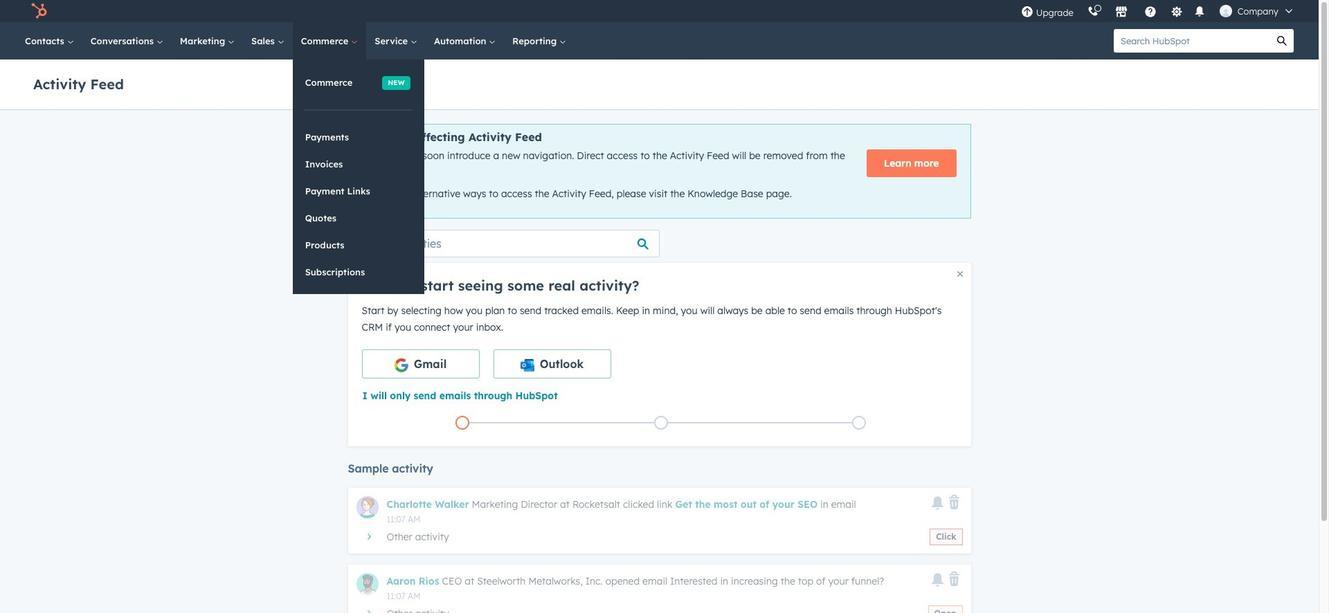 Task type: vqa. For each thing, say whether or not it's contained in the screenshot.
'Teams'
no



Task type: describe. For each thing, give the bounding box(es) containing it.
Search HubSpot search field
[[1114, 29, 1271, 53]]

commerce menu
[[293, 60, 424, 294]]

jacob simon image
[[1220, 5, 1233, 17]]

onboarding.steps.finalstep.title image
[[856, 420, 863, 428]]



Task type: locate. For each thing, give the bounding box(es) containing it.
Search activities search field
[[348, 230, 660, 257]]

marketplaces image
[[1115, 6, 1128, 19]]

None checkbox
[[362, 350, 480, 379], [493, 350, 611, 379], [362, 350, 480, 379], [493, 350, 611, 379]]

menu
[[1014, 0, 1303, 22]]

close image
[[957, 271, 963, 277]]

onboarding.steps.sendtrackedemailingmail.title image
[[658, 420, 664, 428]]

list
[[363, 413, 959, 433]]



